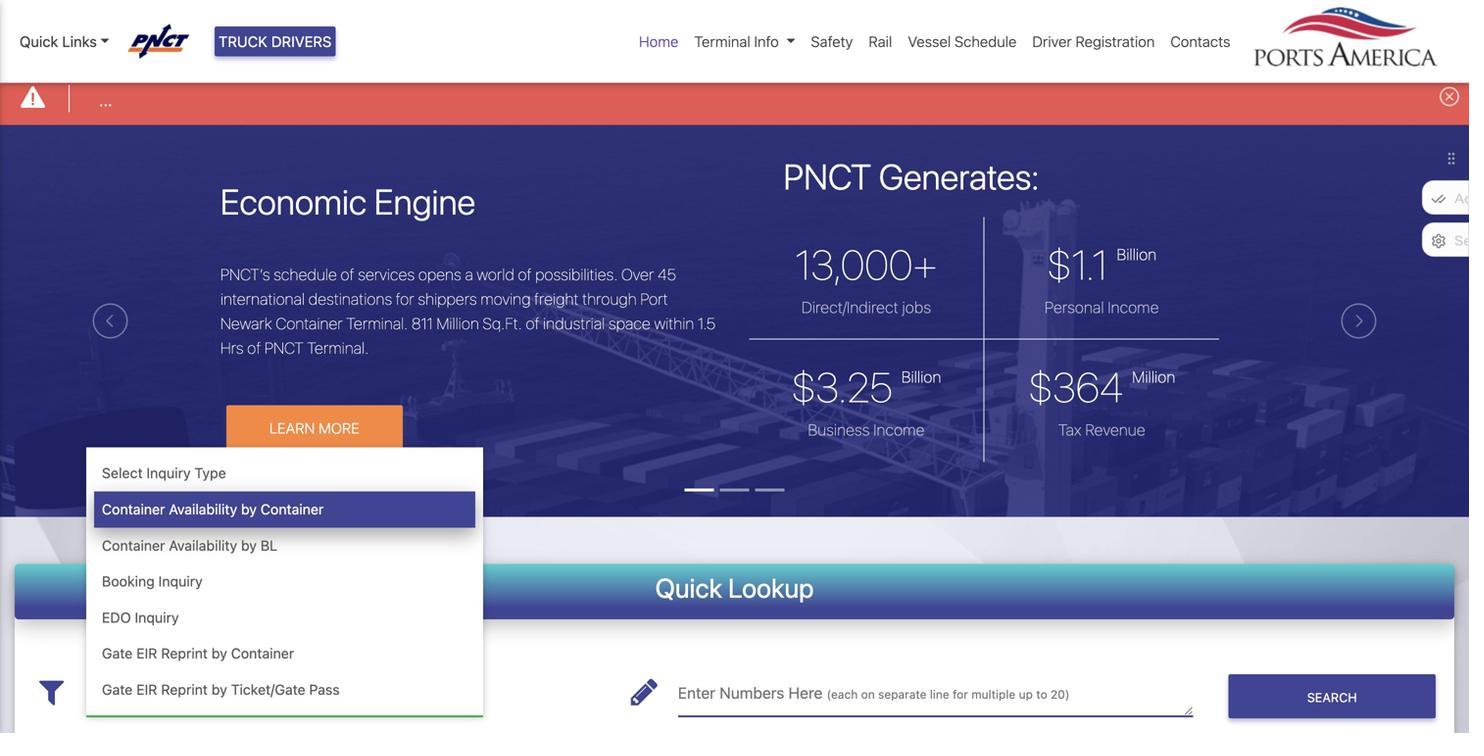 Task type: locate. For each thing, give the bounding box(es) containing it.
personal income
[[1045, 298, 1159, 317]]

safety link
[[803, 23, 861, 60]]

billion right $1.1 at the top of page
[[1117, 245, 1157, 264]]

0 horizontal spatial pnct
[[265, 339, 304, 357]]

1 horizontal spatial billion
[[1117, 245, 1157, 264]]

0 vertical spatial terminal.
[[346, 314, 408, 333]]

billion
[[1117, 245, 1157, 264], [902, 368, 942, 386]]

terminal.
[[346, 314, 408, 333], [307, 339, 369, 357]]

0 horizontal spatial billion
[[902, 368, 942, 386]]

for right line
[[953, 688, 969, 702]]

port
[[641, 290, 668, 308]]

line
[[930, 688, 950, 702]]

inquiry
[[147, 465, 191, 482], [158, 573, 203, 590], [135, 609, 179, 626]]

booking inquiry
[[102, 573, 203, 590]]

0 horizontal spatial quick
[[20, 33, 58, 50]]

$364 million
[[1029, 363, 1176, 411]]

$3.25
[[792, 363, 893, 411]]

quick left links
[[20, 33, 58, 50]]

0 vertical spatial availability
[[169, 501, 237, 518]]

rail
[[869, 33, 893, 50]]

... alert
[[0, 72, 1470, 125]]

within
[[654, 314, 694, 333]]

2 reprint from the top
[[161, 681, 208, 698]]

quick inside quick links 'link'
[[20, 33, 58, 50]]

container availability by container
[[102, 501, 324, 518]]

quick links link
[[20, 30, 110, 52]]

select inquiry type
[[102, 465, 226, 482]]

driver registration
[[1033, 33, 1155, 50]]

0 vertical spatial pnct
[[784, 155, 872, 197]]

pnct down newark
[[265, 339, 304, 357]]

over
[[622, 265, 654, 284]]

multiple
[[972, 688, 1016, 702]]

0 horizontal spatial million
[[437, 314, 479, 333]]

quick lookup
[[656, 572, 814, 604]]

inquiry left type
[[147, 465, 191, 482]]

income for $1.1
[[1108, 298, 1159, 317]]

million inside 'pnct's schedule of services opens a world of possibilities.                                 over 45 international destinations for shippers moving freight through port newark container terminal.                                 811 million sq.ft. of industrial space within 1.5 hrs of pnct terminal.'
[[437, 314, 479, 333]]

inquiry for edo
[[135, 609, 179, 626]]

0 vertical spatial reprint
[[161, 645, 208, 662]]

pnct up 13,000+
[[784, 155, 872, 197]]

inquiry down booking inquiry
[[135, 609, 179, 626]]

811
[[412, 314, 433, 333]]

1 vertical spatial pnct
[[265, 339, 304, 357]]

availability
[[169, 501, 237, 518], [169, 537, 237, 554]]

close image
[[1440, 87, 1460, 106]]

1 vertical spatial billion
[[902, 368, 942, 386]]

rail link
[[861, 23, 900, 60]]

numbers
[[720, 684, 785, 703]]

reprint up "gate eir reprint by ticket/gate pass"
[[161, 645, 208, 662]]

million up revenue
[[1133, 368, 1176, 386]]

info
[[755, 33, 779, 50]]

up
[[1019, 688, 1033, 702]]

inquiry down container availability by bl
[[158, 573, 203, 590]]

for
[[396, 290, 414, 308], [953, 688, 969, 702]]

availability down the container availability by container on the bottom of page
[[169, 537, 237, 554]]

of
[[341, 265, 354, 284], [518, 265, 532, 284], [526, 314, 540, 333], [247, 339, 261, 357]]

schedule
[[955, 33, 1017, 50]]

1 vertical spatial reprint
[[161, 681, 208, 698]]

welcome to port newmark container terminal image
[[0, 125, 1470, 627]]

inquiry for booking
[[158, 573, 203, 590]]

2 eir from the top
[[136, 681, 157, 698]]

industrial
[[543, 314, 605, 333]]

eir down edo inquiry
[[136, 645, 157, 662]]

by up "gate eir reprint by ticket/gate pass"
[[212, 645, 227, 662]]

truck drivers link
[[215, 26, 336, 56]]

eir
[[136, 645, 157, 662], [136, 681, 157, 698]]

0 vertical spatial eir
[[136, 645, 157, 662]]

13,000+ direct/indirect jobs
[[796, 240, 938, 317]]

container
[[276, 314, 343, 333], [102, 501, 165, 518], [261, 501, 324, 518], [102, 537, 165, 554], [231, 645, 294, 662]]

quick for quick links
[[20, 33, 58, 50]]

eir down the gate eir reprint by container in the left bottom of the page
[[136, 681, 157, 698]]

billion inside $1.1 billion
[[1117, 245, 1157, 264]]

$1.1 billion
[[1047, 240, 1157, 289]]

for up the 811
[[396, 290, 414, 308]]

freight
[[534, 290, 579, 308]]

1 horizontal spatial for
[[953, 688, 969, 702]]

... link
[[99, 89, 112, 112]]

terminal info
[[695, 33, 779, 50]]

...
[[99, 91, 112, 110]]

booking
[[102, 573, 155, 590]]

1 vertical spatial gate
[[102, 681, 133, 698]]

quick for quick lookup
[[656, 572, 723, 604]]

1 availability from the top
[[169, 501, 237, 518]]

billion down jobs
[[902, 368, 942, 386]]

economic engine
[[220, 181, 476, 222]]

pnct's
[[220, 265, 270, 284]]

schedule
[[274, 265, 337, 284]]

quick links
[[20, 33, 97, 50]]

billion for $1.1
[[1117, 245, 1157, 264]]

eir for gate eir reprint by container
[[136, 645, 157, 662]]

1 vertical spatial terminal.
[[307, 339, 369, 357]]

quick
[[20, 33, 58, 50], [656, 572, 723, 604]]

container up booking
[[102, 537, 165, 554]]

billion inside '$3.25 billion'
[[902, 368, 942, 386]]

1 vertical spatial for
[[953, 688, 969, 702]]

$1.1
[[1047, 240, 1109, 289]]

1 horizontal spatial million
[[1133, 368, 1176, 386]]

1 reprint from the top
[[161, 645, 208, 662]]

None text field
[[86, 669, 483, 717]]

bl
[[261, 537, 278, 554]]

through
[[583, 290, 637, 308]]

quick left lookup
[[656, 572, 723, 604]]

more
[[319, 420, 360, 437]]

income
[[1108, 298, 1159, 317], [874, 421, 925, 439]]

1 horizontal spatial quick
[[656, 572, 723, 604]]

learn more button
[[226, 405, 403, 451]]

pnct generates:
[[784, 155, 1040, 197]]

0 vertical spatial for
[[396, 290, 414, 308]]

1 vertical spatial inquiry
[[158, 573, 203, 590]]

moving
[[481, 290, 531, 308]]

0 vertical spatial income
[[1108, 298, 1159, 317]]

2 gate from the top
[[102, 681, 133, 698]]

income down $1.1 billion
[[1108, 298, 1159, 317]]

1 vertical spatial quick
[[656, 572, 723, 604]]

million inside '$364 million'
[[1133, 368, 1176, 386]]

1 horizontal spatial income
[[1108, 298, 1159, 317]]

None text field
[[678, 669, 1194, 717]]

million down shippers
[[437, 314, 479, 333]]

search
[[1308, 690, 1358, 705]]

of right sq.ft.
[[526, 314, 540, 333]]

by up container availability by bl
[[241, 501, 257, 518]]

edo
[[102, 609, 131, 626]]

1 gate from the top
[[102, 645, 133, 662]]

0 vertical spatial inquiry
[[147, 465, 191, 482]]

0 horizontal spatial for
[[396, 290, 414, 308]]

billion for $3.25
[[902, 368, 942, 386]]

home
[[639, 33, 679, 50]]

sq.ft.
[[483, 314, 522, 333]]

eir for gate eir reprint by ticket/gate pass
[[136, 681, 157, 698]]

container down select
[[102, 501, 165, 518]]

availability down type
[[169, 501, 237, 518]]

separate
[[879, 688, 927, 702]]

1 vertical spatial income
[[874, 421, 925, 439]]

world
[[477, 265, 515, 284]]

1 vertical spatial million
[[1133, 368, 1176, 386]]

container down destinations
[[276, 314, 343, 333]]

income down '$3.25 billion'
[[874, 421, 925, 439]]

0 vertical spatial million
[[437, 314, 479, 333]]

0 horizontal spatial income
[[874, 421, 925, 439]]

driver registration link
[[1025, 23, 1163, 60]]

jobs
[[903, 298, 932, 317]]

here
[[789, 684, 823, 703]]

vessel schedule
[[908, 33, 1017, 50]]

0 vertical spatial gate
[[102, 645, 133, 662]]

container inside 'pnct's schedule of services opens a world of possibilities.                                 over 45 international destinations for shippers moving freight through port newark container terminal.                                 811 million sq.ft. of industrial space within 1.5 hrs of pnct terminal.'
[[276, 314, 343, 333]]

reprint down the gate eir reprint by container in the left bottom of the page
[[161, 681, 208, 698]]

1 vertical spatial availability
[[169, 537, 237, 554]]

by
[[241, 501, 257, 518], [241, 537, 257, 554], [212, 645, 227, 662], [212, 681, 227, 698]]

2 vertical spatial inquiry
[[135, 609, 179, 626]]

13,000+
[[796, 240, 938, 289]]

million
[[437, 314, 479, 333], [1133, 368, 1176, 386]]

2 availability from the top
[[169, 537, 237, 554]]

business income
[[808, 421, 925, 439]]

learn
[[269, 420, 315, 437]]

0 vertical spatial quick
[[20, 33, 58, 50]]

0 vertical spatial billion
[[1117, 245, 1157, 264]]

gate
[[102, 645, 133, 662], [102, 681, 133, 698]]

1 vertical spatial eir
[[136, 681, 157, 698]]

pnct
[[784, 155, 872, 197], [265, 339, 304, 357]]

1 eir from the top
[[136, 645, 157, 662]]



Task type: vqa. For each thing, say whether or not it's contained in the screenshot.
Holds
no



Task type: describe. For each thing, give the bounding box(es) containing it.
truck
[[219, 33, 268, 50]]

of right world
[[518, 265, 532, 284]]

45
[[658, 265, 677, 284]]

reprint for ticket/gate
[[161, 681, 208, 698]]

container up "bl"
[[261, 501, 324, 518]]

vessel schedule link
[[900, 23, 1025, 60]]

1.5
[[698, 314, 716, 333]]

links
[[62, 33, 97, 50]]

truck drivers
[[219, 33, 332, 50]]

$364
[[1029, 363, 1124, 411]]

newark
[[220, 314, 272, 333]]

contacts link
[[1163, 23, 1239, 60]]

economic
[[220, 181, 367, 222]]

terminal
[[695, 33, 751, 50]]

driver
[[1033, 33, 1072, 50]]

drivers
[[271, 33, 332, 50]]

▼
[[474, 687, 483, 700]]

on
[[861, 688, 875, 702]]

enter
[[678, 684, 716, 703]]

pnct inside 'pnct's schedule of services opens a world of possibilities.                                 over 45 international destinations for shippers moving freight through port newark container terminal.                                 811 million sq.ft. of industrial space within 1.5 hrs of pnct terminal.'
[[265, 339, 304, 357]]

income for $3.25
[[874, 421, 925, 439]]

services
[[358, 265, 415, 284]]

ticket/gate
[[231, 681, 306, 698]]

generates:
[[879, 155, 1040, 197]]

reprint for container
[[161, 645, 208, 662]]

availability for bl
[[169, 537, 237, 554]]

vessel
[[908, 33, 951, 50]]

select
[[102, 465, 143, 482]]

direct/indirect
[[802, 298, 899, 317]]

lookup
[[729, 572, 814, 604]]

business
[[808, 421, 870, 439]]

tax
[[1059, 421, 1082, 439]]

tax revenue
[[1059, 421, 1146, 439]]

revenue
[[1086, 421, 1146, 439]]

of right hrs at the top of the page
[[247, 339, 261, 357]]

for inside enter numbers here (each on separate line for multiple up to 20)
[[953, 688, 969, 702]]

inquiry for select
[[147, 465, 191, 482]]

terminal info link
[[687, 23, 803, 60]]

destinations
[[308, 290, 392, 308]]

of up destinations
[[341, 265, 354, 284]]

1 horizontal spatial pnct
[[784, 155, 872, 197]]

pass
[[309, 681, 340, 698]]

20)
[[1051, 688, 1070, 702]]

personal
[[1045, 298, 1105, 317]]

enter numbers here (each on separate line for multiple up to 20)
[[678, 684, 1070, 703]]

safety
[[811, 33, 853, 50]]

to
[[1037, 688, 1048, 702]]

international
[[220, 290, 305, 308]]

$3.25 billion
[[792, 363, 942, 411]]

for inside 'pnct's schedule of services opens a world of possibilities.                                 over 45 international destinations for shippers moving freight through port newark container terminal.                                 811 million sq.ft. of industrial space within 1.5 hrs of pnct terminal.'
[[396, 290, 414, 308]]

learn more
[[269, 420, 360, 437]]

container up ticket/gate
[[231, 645, 294, 662]]

container availability by bl
[[102, 537, 278, 554]]

gate for gate eir reprint by container
[[102, 645, 133, 662]]

by left "bl"
[[241, 537, 257, 554]]

opens
[[418, 265, 462, 284]]

a
[[465, 265, 473, 284]]

type
[[195, 465, 226, 482]]

pnct's schedule of services opens a world of possibilities.                                 over 45 international destinations for shippers moving freight through port newark container terminal.                                 811 million sq.ft. of industrial space within 1.5 hrs of pnct terminal.
[[220, 265, 716, 357]]

availability for container
[[169, 501, 237, 518]]

registration
[[1076, 33, 1155, 50]]

space
[[609, 314, 651, 333]]

contacts
[[1171, 33, 1231, 50]]

edo inquiry
[[102, 609, 179, 626]]

gate for gate eir reprint by ticket/gate pass
[[102, 681, 133, 698]]

hrs
[[220, 339, 244, 357]]

by down the gate eir reprint by container in the left bottom of the page
[[212, 681, 227, 698]]

gate eir reprint by container
[[102, 645, 294, 662]]

engine
[[374, 181, 476, 222]]

(each
[[827, 688, 858, 702]]

home link
[[631, 23, 687, 60]]

shippers
[[418, 290, 477, 308]]

gate eir reprint by ticket/gate pass
[[102, 681, 340, 698]]

search button
[[1229, 675, 1436, 719]]



